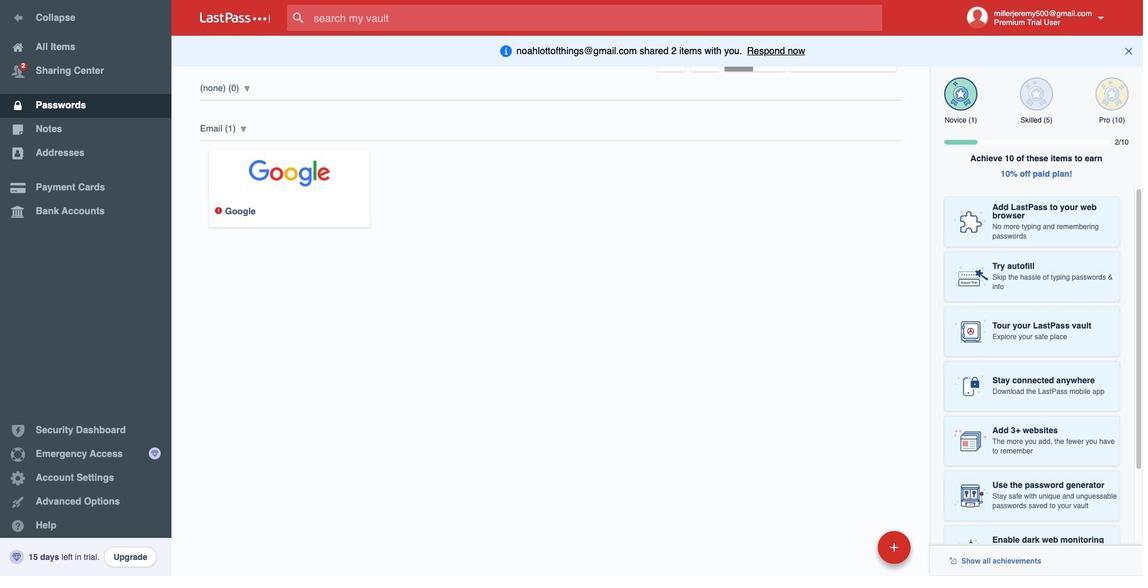 Task type: locate. For each thing, give the bounding box(es) containing it.
vault options navigation
[[172, 36, 931, 71]]

Search search field
[[287, 5, 906, 31]]

new item element
[[796, 531, 916, 565]]



Task type: vqa. For each thing, say whether or not it's contained in the screenshot.
Search search box at top
yes



Task type: describe. For each thing, give the bounding box(es) containing it.
search my vault text field
[[287, 5, 906, 31]]

lastpass image
[[200, 13, 270, 23]]

new item navigation
[[796, 528, 919, 577]]

main navigation navigation
[[0, 0, 172, 577]]



